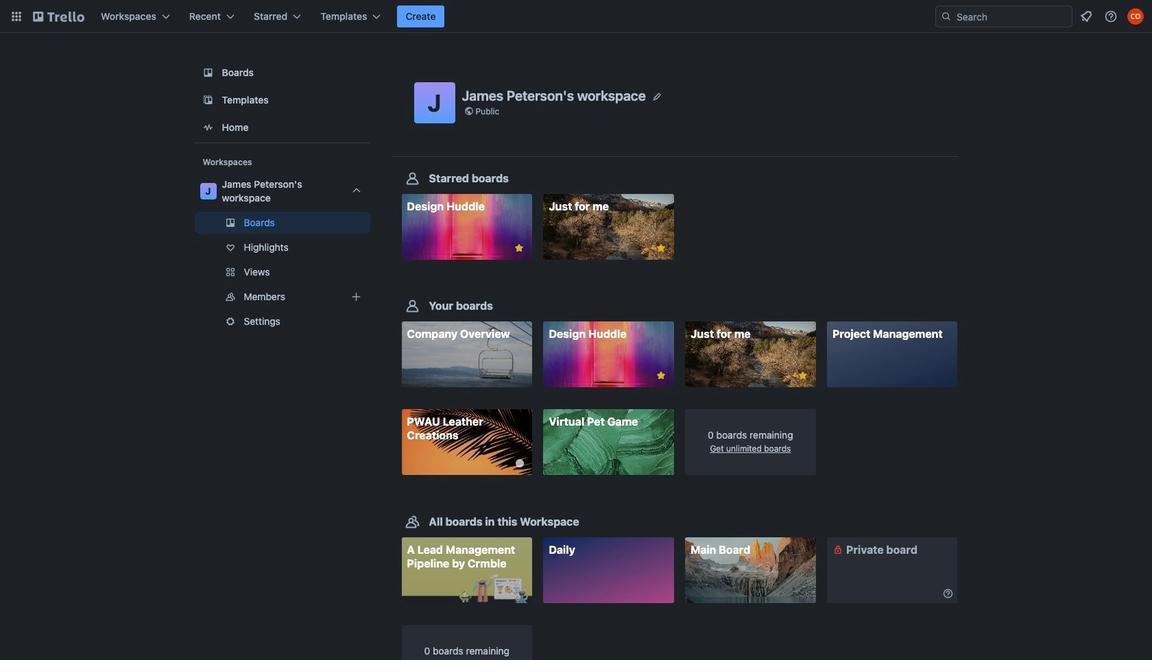 Task type: vqa. For each thing, say whether or not it's contained in the screenshot.
CHRISTINA OVERA (CHRISTINAOVERA) "icon"
yes



Task type: locate. For each thing, give the bounding box(es) containing it.
template board image
[[200, 92, 217, 108]]

0 notifications image
[[1079, 8, 1095, 25]]

0 horizontal spatial click to unstar this board. it will be removed from your starred list. image
[[513, 242, 526, 255]]

2 horizontal spatial click to unstar this board. it will be removed from your starred list. image
[[797, 370, 810, 382]]

0 vertical spatial sm image
[[832, 543, 845, 557]]

click to unstar this board. it will be removed from your starred list. image
[[513, 242, 526, 255], [655, 370, 668, 382], [797, 370, 810, 382]]

1 horizontal spatial sm image
[[942, 587, 956, 601]]

0 horizontal spatial sm image
[[832, 543, 845, 557]]

search image
[[942, 11, 953, 22]]

christina overa (christinaovera) image
[[1128, 8, 1145, 25]]

sm image
[[832, 543, 845, 557], [942, 587, 956, 601]]

1 vertical spatial sm image
[[942, 587, 956, 601]]

1 horizontal spatial click to unstar this board. it will be removed from your starred list. image
[[655, 370, 668, 382]]



Task type: describe. For each thing, give the bounding box(es) containing it.
home image
[[200, 119, 217, 136]]

primary element
[[0, 0, 1153, 33]]

back to home image
[[33, 5, 84, 27]]

add image
[[348, 289, 365, 305]]

board image
[[200, 65, 217, 81]]

click to unstar this board. it will be removed from your starred list. image
[[655, 242, 668, 255]]

Search field
[[953, 7, 1073, 26]]

there is new activity on this board. image
[[516, 460, 524, 468]]

open information menu image
[[1105, 10, 1119, 23]]



